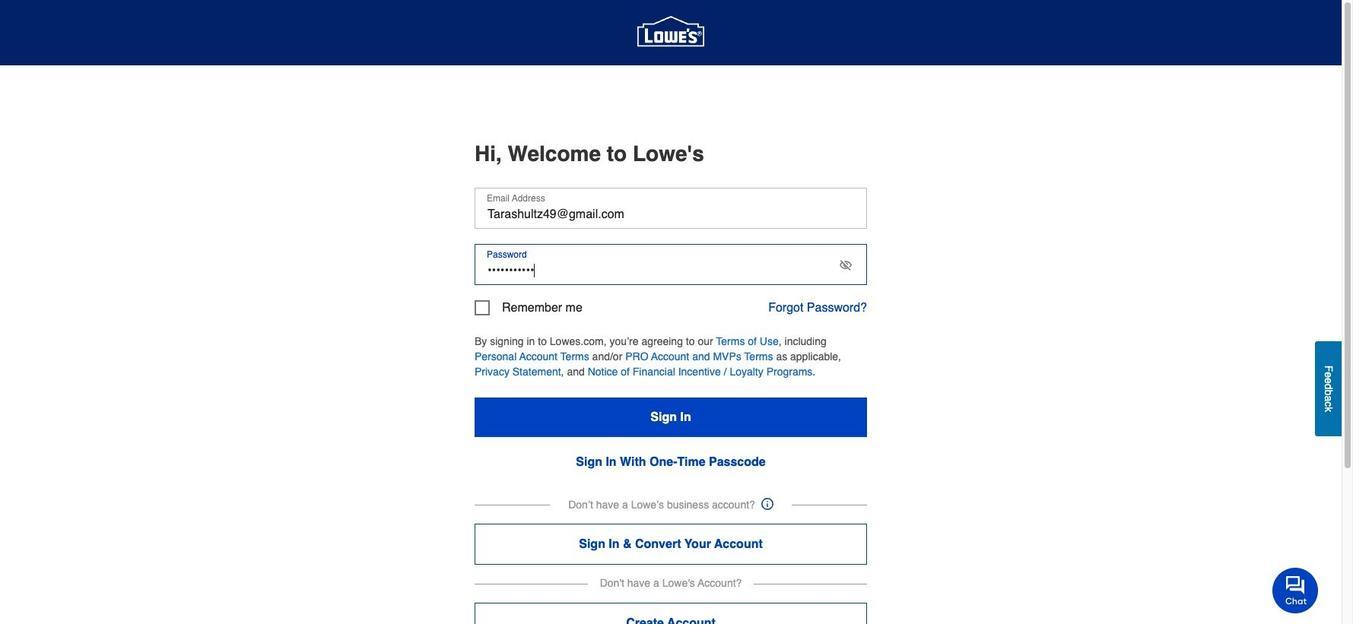 Task type: vqa. For each thing, say whether or not it's contained in the screenshot.
Our flooring installation service includes basic household furniture moves for no additional charge.
no



Task type: locate. For each thing, give the bounding box(es) containing it.
Email text field
[[475, 188, 867, 229]]

chat invite button image
[[1273, 567, 1319, 614]]

tooltip button image
[[761, 498, 773, 510]]

remember me element
[[475, 300, 583, 316]]



Task type: describe. For each thing, give the bounding box(es) containing it.
password password field
[[475, 244, 867, 285]]

lowe's home improvement logo image
[[637, 0, 704, 66]]

show password image
[[840, 259, 852, 272]]



